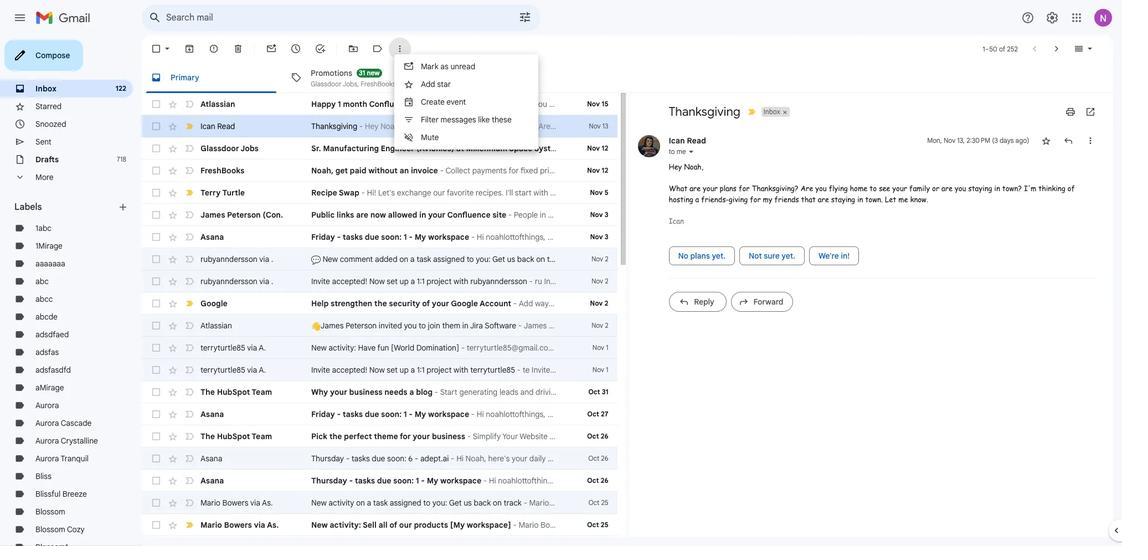 Task type: locate. For each thing, give the bounding box(es) containing it.
a up sell
[[367, 498, 371, 508]]

of right thinking
[[1068, 183, 1075, 193]]

nov 3
[[590, 210, 608, 219], [590, 233, 608, 241]]

ican up to me
[[669, 136, 685, 146]]

staying left town?
[[968, 183, 992, 193]]

1abc link
[[35, 223, 52, 233]]

0 vertical spatial 31
[[359, 68, 365, 77]]

terry turtle
[[201, 188, 245, 198]]

soon: for nov 3
[[381, 232, 402, 242]]

mario bowers via as. for new activity: sell all of our products [my workspace]
[[201, 520, 279, 530]]

1 horizontal spatial google
[[451, 299, 478, 309]]

nov 12 up nov 5 in the top of the page
[[587, 166, 608, 174]]

0 vertical spatial nov 12
[[587, 144, 608, 152]]

ican up the glassdoor
[[201, 121, 215, 131]]

1 nov 3 from the top
[[590, 210, 608, 219]]

1 terryturtle85 via a. from the top
[[201, 343, 266, 353]]

thanksgiving inside row
[[311, 121, 357, 131]]

2 thursday from the top
[[311, 476, 347, 486]]

compose button
[[4, 40, 83, 71]]

via
[[259, 254, 269, 264], [259, 276, 269, 286], [247, 343, 257, 353], [247, 365, 257, 375], [250, 498, 260, 508], [254, 520, 265, 530]]

a
[[570, 143, 576, 153]]

of right update
[[575, 454, 582, 464]]

1 1:1 from the top
[[417, 276, 425, 286]]

1 vertical spatial plans
[[690, 251, 710, 261]]

1 team from the top
[[252, 387, 272, 397]]

0 vertical spatial thanksgiving
[[669, 104, 740, 119]]

friday for nov 3
[[311, 232, 335, 242]]

1:1 for rubyanndersson
[[417, 276, 425, 286]]

2 team from the top
[[252, 431, 272, 441]]

1 vertical spatial task
[[373, 498, 388, 508]]

as
[[441, 61, 449, 71]]

122
[[116, 84, 126, 93]]

rubyanndersson for 13th row from the bottom of the thanksgiving main content
[[201, 276, 257, 286]]

0 vertical spatial task
[[417, 254, 431, 264]]

1 horizontal spatial 31
[[602, 388, 608, 396]]

4 row from the top
[[142, 160, 617, 182]]

1 aurora from the top
[[35, 400, 59, 410]]

0 horizontal spatial 31
[[359, 68, 365, 77]]

hubspot
[[217, 387, 250, 397], [217, 431, 250, 441]]

1 horizontal spatial peterson
[[346, 321, 377, 331]]

1 vertical spatial nov 12
[[587, 166, 608, 174]]

friday down the public
[[311, 232, 335, 242]]

2 row from the top
[[142, 115, 617, 137]]

0 horizontal spatial staying
[[831, 194, 855, 204]]

invited
[[379, 321, 402, 331]]

nov 2 for 11th row from the bottom of the thanksgiving main content
[[592, 321, 608, 330]]

2 for 11th row from the bottom of the thanksgiving main content
[[605, 321, 608, 330]]

friday - tasks due soon: 1 - my workspace - up added on the top left of the page
[[311, 232, 477, 242]]

aurora for aurora crystalline
[[35, 436, 59, 446]]

2 12 from the top
[[602, 166, 608, 174]]

1 now from the top
[[369, 276, 385, 286]]

thanksgiving up jobs
[[669, 104, 740, 119]]

you:
[[476, 254, 491, 264], [433, 498, 447, 508]]

tasks for oct 26
[[352, 454, 370, 464]]

1 the from the top
[[201, 387, 215, 397]]

0 horizontal spatial james
[[201, 210, 225, 220]]

to up town.
[[870, 183, 877, 193]]

2 invite from the top
[[311, 365, 330, 375]]

1 horizontal spatial task
[[417, 254, 431, 264]]

staying down "you flying"
[[831, 194, 855, 204]]

the hubspot team for pick
[[201, 431, 272, 441]]

friday - tasks due soon: 1 - my workspace - for nov 3
[[311, 232, 477, 242]]

social tab
[[422, 62, 562, 93]]

tasks up 'comment'
[[343, 232, 363, 242]]

row containing google
[[142, 292, 617, 315]]

0 vertical spatial blossom
[[35, 507, 65, 517]]

0 vertical spatial 12
[[602, 144, 608, 152]]

2 friday from the top
[[311, 409, 335, 419]]

12 up 5
[[602, 166, 608, 174]]

1 nov 1 from the top
[[593, 343, 608, 352]]

month
[[343, 99, 367, 109]]

happy 1 month confluence anniversary!
[[311, 99, 464, 109]]

invite
[[311, 276, 330, 286], [311, 365, 330, 375]]

1 vertical spatial nov 1
[[593, 366, 608, 374]]

yet. right sure
[[782, 251, 795, 261]]

1 vertical spatial my
[[415, 409, 426, 419]]

noah, right hi
[[466, 454, 486, 464]]

as. for new activity: sell all of our products [my workspace]
[[267, 520, 279, 530]]

1 atlassian from the top
[[201, 99, 235, 109]]

tab list containing promotions
[[142, 62, 1113, 93]]

help
[[311, 299, 329, 309]]

7 row from the top
[[142, 226, 617, 248]]

13,
[[957, 136, 965, 145]]

0 vertical spatial james
[[201, 210, 225, 220]]

None search field
[[142, 4, 541, 31]]

31 left new
[[359, 68, 365, 77]]

read up show details icon
[[687, 136, 706, 146]]

inbox inside labels navigation
[[35, 84, 56, 94]]

sr. manufacturing engineer (avionics) at millennium space systems, a boeing company and 8 more jobs in los angeles, ca for you. apply now. link
[[311, 143, 850, 154]]

ican read up show details icon
[[669, 136, 706, 146]]

strengthen
[[331, 299, 372, 309]]

now down added on the top left of the page
[[369, 276, 385, 286]]

to up products
[[423, 498, 431, 508]]

set for rubyanndersson
[[387, 276, 398, 286]]

your up 'join'
[[432, 299, 449, 309]]

no plans yet. button
[[669, 246, 735, 265]]

task up invite accepted! now set up a 1:1 project with rubyanndersson -
[[417, 254, 431, 264]]

my down "public links are now allowed in your confluence site -"
[[415, 232, 426, 242]]

are right or
[[942, 183, 953, 193]]

0 horizontal spatial peterson
[[227, 210, 261, 220]]

0 horizontal spatial you
[[404, 321, 417, 331]]

1 horizontal spatial us
[[507, 254, 515, 264]]

2 project from the top
[[427, 365, 452, 375]]

0 vertical spatial the
[[374, 299, 387, 309]]

0 horizontal spatial yet.
[[712, 251, 726, 261]]

1 vertical spatial get
[[449, 498, 462, 508]]

let
[[885, 194, 896, 204]]

in left jira
[[462, 321, 469, 331]]

workspace down hi
[[440, 476, 481, 486]]

0 vertical spatial team
[[252, 387, 272, 397]]

you.
[[790, 143, 806, 153]]

1 horizontal spatial james
[[321, 321, 344, 331]]

hubspot for pick
[[217, 431, 250, 441]]

0 vertical spatial you:
[[476, 254, 491, 264]]

2 now from the top
[[369, 365, 385, 375]]

0 vertical spatial the hubspot team
[[201, 387, 272, 397]]

new for new activity: have fun [world domination] -
[[311, 343, 327, 353]]

2 nov 3 from the top
[[590, 233, 608, 241]]

friday - tasks due soon: 1 - my workspace - down needs
[[311, 409, 477, 419]]

activity: down activity
[[330, 520, 361, 530]]

and
[[644, 143, 658, 153]]

1 row from the top
[[142, 93, 617, 115]]

0 horizontal spatial thanksgiving
[[311, 121, 357, 131]]

of right security
[[422, 299, 430, 309]]

2 1:1 from the top
[[417, 365, 425, 375]]

thursday down pick
[[311, 454, 344, 464]]

4 aurora from the top
[[35, 454, 59, 464]]

20 row from the top
[[142, 514, 617, 536]]

inbox button
[[762, 107, 781, 117]]

1 horizontal spatial confluence
[[447, 210, 491, 220]]

soon: up the pick the perfect theme for your business -
[[381, 409, 402, 419]]

mario
[[201, 498, 220, 508], [201, 520, 222, 530]]

accepted! for invite accepted! now set up a 1:1 project with rubyanndersson -
[[332, 276, 367, 286]]

home
[[850, 183, 868, 193]]

1 mario from the top
[[201, 498, 220, 508]]

nov 2 for 14th row from the bottom
[[592, 255, 608, 263]]

14 row from the top
[[142, 381, 617, 403]]

blossom down blissful
[[35, 507, 65, 517]]

2 google from the left
[[451, 299, 478, 309]]

invite for invite accepted! now set up a 1:1 project with rubyanndersson
[[311, 276, 330, 286]]

your up let
[[893, 183, 907, 193]]

you inside what are your plans for thanksgiving? are you flying home to see your family or are you staying in town? i'm thinking of hosting a friends-giving for my friends that are staying in town. let me know.
[[955, 183, 966, 193]]

aurora for aurora cascade
[[35, 418, 59, 428]]

not starred image
[[1041, 135, 1052, 146]]

[my
[[450, 520, 465, 530]]

older image
[[1051, 43, 1062, 54]]

to right 8 at the top right of the page
[[669, 147, 675, 156]]

in down home
[[857, 194, 863, 204]]

1 horizontal spatial get
[[492, 254, 505, 264]]

0 vertical spatial friday - tasks due soon: 1 - my workspace -
[[311, 232, 477, 242]]

1 vertical spatial back
[[474, 498, 491, 508]]

yet. for no plans yet.
[[712, 251, 726, 261]]

you flying
[[815, 183, 848, 193]]

5 row from the top
[[142, 182, 617, 204]]

1 friday from the top
[[311, 232, 335, 242]]

oct for thursday - tasks due soon: 6 - adept.ai - hi noah, here's your daily update of asana tasks:
[[588, 454, 599, 463]]

inbox up ca
[[764, 107, 780, 116]]

inbox inside button
[[764, 107, 780, 116]]

move to image
[[348, 43, 359, 54]]

to inside what are your plans for thanksgiving? are you flying home to see your family or are you staying in town? i'm thinking of hosting a friends-giving for my friends that are staying in town. let me know.
[[870, 183, 877, 193]]

2 accepted! from the top
[[332, 365, 367, 375]]

2 hubspot from the top
[[217, 431, 250, 441]]

peterson down turtle
[[227, 210, 261, 220]]

2 mario bowers via as. from the top
[[201, 520, 279, 530]]

Search mail text field
[[166, 12, 487, 23]]

google
[[201, 299, 228, 309], [451, 299, 478, 309]]

1 nov 12 from the top
[[587, 144, 608, 152]]

plans
[[720, 183, 737, 193], [690, 251, 710, 261]]

blossom cozy
[[35, 525, 85, 535]]

thursday - tasks due soon: 6 - adept.ai - hi noah, here's your daily update of asana tasks:
[[311, 454, 630, 464]]

new left sell
[[311, 520, 328, 530]]

mark
[[421, 61, 439, 71]]

thanksgiving for thanksgiving -
[[311, 121, 357, 131]]

1 vertical spatial blossom
[[35, 525, 65, 535]]

due down theme
[[372, 454, 385, 464]]

peterson up have
[[346, 321, 377, 331]]

ican read up the glassdoor
[[201, 121, 235, 131]]

17 row from the top
[[142, 448, 630, 470]]

thanksgiving?
[[752, 183, 798, 193]]

tab list
[[142, 62, 1113, 93]]

1 vertical spatial assigned
[[390, 498, 421, 508]]

1 vertical spatial business
[[432, 431, 465, 441]]

friday down why
[[311, 409, 335, 419]]

now up why your business needs a blog -
[[369, 365, 385, 375]]

1 horizontal spatial track
[[547, 254, 565, 264]]

1 horizontal spatial you
[[955, 183, 966, 193]]

inbox up the starred
[[35, 84, 56, 94]]

1 horizontal spatial assigned
[[433, 254, 465, 264]]

50
[[989, 45, 998, 53]]

mon, nov 13, 2:30 pm (3 days ago) cell
[[927, 135, 1029, 146]]

due down why your business needs a blog -
[[365, 409, 379, 419]]

the hubspot team
[[201, 387, 272, 397], [201, 431, 272, 441]]

aurora for the aurora link
[[35, 400, 59, 410]]

aurora for aurora tranquil
[[35, 454, 59, 464]]

back
[[517, 254, 534, 264], [474, 498, 491, 508]]

2 up from the top
[[400, 365, 409, 375]]

0 vertical spatial a.
[[259, 343, 266, 353]]

2 the hubspot team from the top
[[201, 431, 272, 441]]

1 vertical spatial with
[[454, 365, 468, 375]]

get up [my
[[449, 498, 462, 508]]

a inside what are your plans for thanksgiving? are you flying home to see your family or are you staying in town? i'm thinking of hosting a friends-giving for my friends that are staying in town. let me know.
[[695, 194, 699, 204]]

1 50 of 252
[[983, 45, 1018, 53]]

on
[[400, 254, 408, 264], [536, 254, 545, 264], [356, 498, 365, 508], [493, 498, 502, 508]]

0 vertical spatial invite
[[311, 276, 330, 286]]

report spam image
[[208, 43, 219, 54]]

0 vertical spatial nov 3
[[590, 210, 608, 219]]

tasks
[[343, 232, 363, 242], [343, 409, 363, 419], [352, 454, 370, 464], [355, 476, 375, 486]]

31 up 27
[[602, 388, 608, 396]]

for
[[777, 143, 788, 153], [739, 183, 750, 193], [750, 194, 761, 204], [400, 431, 411, 441]]

2 aurora from the top
[[35, 418, 59, 428]]

noah, down show details icon
[[684, 162, 704, 172]]

2 nov 12 from the top
[[587, 166, 608, 174]]

not sure yet. button
[[739, 246, 805, 265]]

abcc link
[[35, 294, 53, 304]]

my for nov 3
[[415, 232, 426, 242]]

3 for friday - tasks due soon: 1 - my workspace -
[[605, 233, 608, 241]]

0 vertical spatial terryturtle85 via a.
[[201, 343, 266, 353]]

2 yet. from the left
[[782, 251, 795, 261]]

0 vertical spatial staying
[[968, 183, 992, 193]]

forward link
[[731, 292, 793, 312]]

1 horizontal spatial staying
[[968, 183, 992, 193]]

soon: for oct 26
[[387, 454, 406, 464]]

nov 2 for 13th row from the bottom of the thanksgiving main content
[[592, 277, 608, 285]]

settings image
[[1046, 11, 1059, 24]]

mario for new activity on a task assigned to you: get us back on track -
[[201, 498, 220, 508]]

aurora crystalline link
[[35, 436, 98, 446]]

0 horizontal spatial me
[[677, 147, 686, 156]]

the right pick
[[329, 431, 342, 441]]

task up all
[[373, 498, 388, 508]]

2 rubyanndersson via . from the top
[[201, 276, 273, 286]]

8 row from the top
[[142, 248, 617, 270]]

1 vertical spatial oct 26
[[588, 454, 608, 463]]

18 row from the top
[[142, 470, 617, 492]]

📅 image
[[464, 100, 473, 110]]

to left 'join'
[[419, 321, 426, 331]]

1:1
[[417, 276, 425, 286], [417, 365, 425, 375]]

12 down '13'
[[602, 144, 608, 152]]

1 vertical spatial peterson
[[346, 321, 377, 331]]

more
[[666, 143, 686, 153]]

me right let
[[899, 194, 908, 204]]

new right 💬 icon
[[323, 254, 338, 264]]

aurora up aurora tranquil link
[[35, 436, 59, 446]]

Not starred checkbox
[[1041, 135, 1052, 146]]

you: up products
[[433, 498, 447, 508]]

2 vertical spatial 26
[[601, 476, 608, 485]]

unread
[[451, 61, 475, 71]]

my down adept.ai
[[427, 476, 438, 486]]

nov 12 down nov 13
[[587, 144, 608, 152]]

1 invite from the top
[[311, 276, 330, 286]]

row
[[142, 93, 617, 115], [142, 115, 617, 137], [142, 137, 850, 160], [142, 160, 617, 182], [142, 182, 617, 204], [142, 204, 617, 226], [142, 226, 617, 248], [142, 248, 617, 270], [142, 270, 617, 292], [142, 292, 617, 315], [142, 315, 617, 337], [142, 337, 617, 359], [142, 359, 617, 381], [142, 381, 617, 403], [142, 403, 617, 425], [142, 425, 617, 448], [142, 448, 630, 470], [142, 470, 617, 492], [142, 492, 617, 514], [142, 514, 617, 536], [142, 536, 617, 546]]

freshbooks
[[201, 166, 245, 176]]

1 up from the top
[[400, 276, 409, 286]]

get
[[492, 254, 505, 264], [449, 498, 462, 508]]

1 vertical spatial inbox
[[764, 107, 780, 116]]

1 vertical spatial hubspot
[[217, 431, 250, 441]]

0 vertical spatial oct 26
[[587, 432, 608, 440]]

delete image
[[233, 43, 244, 54]]

team for why
[[252, 387, 272, 397]]

a
[[695, 194, 699, 204], [410, 254, 415, 264], [411, 276, 415, 286], [411, 365, 415, 375], [409, 387, 414, 397], [367, 498, 371, 508]]

3 aurora from the top
[[35, 436, 59, 446]]

1 vertical spatial up
[[400, 365, 409, 375]]

2 . from the top
[[271, 276, 273, 286]]

nov 1
[[593, 343, 608, 352], [593, 366, 608, 374]]

with down domination]
[[454, 365, 468, 375]]

terryturtle85
[[201, 343, 245, 353], [201, 365, 245, 375], [470, 365, 515, 375]]

drafts
[[35, 155, 59, 165]]

activity: for have
[[329, 343, 356, 353]]

1 friday - tasks due soon: 1 - my workspace - from the top
[[311, 232, 477, 242]]

your right allowed
[[428, 210, 445, 220]]

track
[[547, 254, 565, 264], [504, 498, 522, 508]]

forward
[[754, 297, 784, 307]]

new for new activity on a task assigned to you: get us back on track -
[[311, 498, 327, 508]]

are left now
[[356, 210, 368, 220]]

update
[[548, 454, 573, 464]]

aurora up bliss
[[35, 454, 59, 464]]

i'm
[[1024, 183, 1036, 193]]

due for oct 26
[[372, 454, 385, 464]]

10 row from the top
[[142, 292, 617, 315]]

messages
[[441, 115, 476, 125]]

sr. manufacturing engineer (avionics) at millennium space systems, a boeing company and 8 more jobs in los angeles, ca for you. apply now.
[[311, 143, 850, 153]]

thursday
[[311, 454, 344, 464], [311, 476, 347, 486]]

1 vertical spatial mario
[[201, 520, 222, 530]]

peterson
[[227, 210, 261, 220], [346, 321, 377, 331]]

2 3 from the top
[[605, 233, 608, 241]]

0 vertical spatial 1:1
[[417, 276, 425, 286]]

bliss link
[[35, 471, 51, 481]]

invoice
[[411, 166, 438, 176]]

oct for why your business needs a blog -
[[588, 388, 600, 396]]

2 friday - tasks due soon: 1 - my workspace - from the top
[[311, 409, 477, 419]]

adsfas
[[35, 347, 59, 357]]

1 thursday from the top
[[311, 454, 344, 464]]

1 vertical spatial terryturtle85 via a.
[[201, 365, 266, 375]]

days
[[1000, 136, 1014, 145]]

are inside row
[[356, 210, 368, 220]]

2 atlassian from the top
[[201, 321, 232, 331]]

rubyanndersson via . for 13th row from the bottom of the thanksgiving main content
[[201, 276, 273, 286]]

happy
[[311, 99, 336, 109]]

team for pick
[[252, 431, 272, 441]]

thursday for thursday - tasks due soon: 1 - my workspace -
[[311, 476, 347, 486]]

2 the from the top
[[201, 431, 215, 441]]

1 with from the top
[[454, 276, 468, 286]]

3 row from the top
[[142, 137, 850, 160]]

9 row from the top
[[142, 270, 617, 292]]

tasks down perfect
[[352, 454, 370, 464]]

0 horizontal spatial get
[[449, 498, 462, 508]]

15 row from the top
[[142, 403, 617, 425]]

hey noah,
[[669, 162, 704, 172]]

0 vertical spatial get
[[492, 254, 505, 264]]

None checkbox
[[151, 43, 162, 54], [151, 121, 162, 132], [151, 232, 162, 243], [151, 254, 162, 265], [151, 298, 162, 309], [151, 320, 162, 331], [151, 342, 162, 353], [151, 364, 162, 376], [151, 387, 162, 398], [151, 431, 162, 442], [151, 453, 162, 464], [151, 475, 162, 486], [151, 497, 162, 508], [151, 43, 162, 54], [151, 121, 162, 132], [151, 232, 162, 243], [151, 254, 162, 265], [151, 298, 162, 309], [151, 320, 162, 331], [151, 342, 162, 353], [151, 364, 162, 376], [151, 387, 162, 398], [151, 431, 162, 442], [151, 453, 162, 464], [151, 475, 162, 486], [151, 497, 162, 508]]

2 with from the top
[[454, 365, 468, 375]]

thanksgiving down the happy
[[311, 121, 357, 131]]

0 vertical spatial ican read
[[201, 121, 235, 131]]

1 horizontal spatial back
[[517, 254, 534, 264]]

1 vertical spatial read
[[687, 136, 706, 146]]

19 row from the top
[[142, 492, 617, 514]]

rubyanndersson
[[201, 254, 257, 264], [201, 276, 257, 286], [470, 276, 527, 286]]

glassdoor
[[201, 143, 239, 153]]

friday - tasks due soon: 1 - my workspace -
[[311, 232, 477, 242], [311, 409, 477, 419]]

1 vertical spatial the
[[329, 431, 342, 441]]

due down now
[[365, 232, 379, 242]]

0 vertical spatial me
[[677, 147, 686, 156]]

0 vertical spatial plans
[[720, 183, 737, 193]]

why your business needs a blog -
[[311, 387, 440, 397]]

. for 14th row from the bottom
[[271, 254, 273, 264]]

2 blossom from the top
[[35, 525, 65, 535]]

2 set from the top
[[387, 365, 398, 375]]

confluence left site at the top of the page
[[447, 210, 491, 220]]

soon: up added on the top left of the page
[[381, 232, 402, 242]]

read up glassdoor jobs
[[217, 121, 235, 131]]

tasks for oct 27
[[343, 409, 363, 419]]

ican down hosting
[[669, 216, 684, 226]]

1 vertical spatial thanksgiving
[[311, 121, 357, 131]]

assigned up invite accepted! now set up a 1:1 project with rubyanndersson -
[[433, 254, 465, 264]]

oct 26 down tasks:
[[587, 476, 608, 485]]

0 vertical spatial bowers
[[222, 498, 248, 508]]

1 vertical spatial 3
[[605, 233, 608, 241]]

accepted! down have
[[332, 365, 367, 375]]

31
[[359, 68, 365, 77], [602, 388, 608, 396]]

0 vertical spatial atlassian
[[201, 99, 235, 109]]

1 set from the top
[[387, 276, 398, 286]]

1 yet. from the left
[[712, 251, 726, 261]]

invite down 💬 icon
[[311, 276, 330, 286]]

me left show details icon
[[677, 147, 686, 156]]

with down new comment added on a task assigned to you: get us back on track
[[454, 276, 468, 286]]

1 horizontal spatial thanksgiving
[[669, 104, 740, 119]]

activity: for sell
[[330, 520, 361, 530]]

town.
[[865, 194, 883, 204]]

the left security
[[374, 299, 387, 309]]

star
[[437, 79, 451, 89]]

0 horizontal spatial task
[[373, 498, 388, 508]]

activity
[[329, 498, 354, 508]]

set down added on the top left of the page
[[387, 276, 398, 286]]

0 vertical spatial activity:
[[329, 343, 356, 353]]

oct 26 right update
[[588, 454, 608, 463]]

0 vertical spatial now
[[369, 276, 385, 286]]

new for new activity: sell all of our products [my workspace] -
[[311, 520, 328, 530]]

0 vertical spatial 26
[[601, 432, 608, 440]]

1 hubspot from the top
[[217, 387, 250, 397]]

at
[[456, 143, 464, 153]]

as. for new activity on a task assigned to you: get us back on track
[[262, 498, 273, 508]]

0 vertical spatial hubspot
[[217, 387, 250, 397]]

nov 12 for glassdoor jobs
[[587, 144, 608, 152]]

3 for public links are now allowed in your confluence site -
[[605, 210, 608, 219]]

718
[[117, 155, 126, 163]]

now for invite accepted! now set up a 1:1 project with rubyanndersson
[[369, 276, 385, 286]]

1 vertical spatial 26
[[601, 454, 608, 463]]

0 vertical spatial as.
[[262, 498, 273, 508]]

the for why your business needs a blog -
[[201, 387, 215, 397]]

james down terry
[[201, 210, 225, 220]]

not sure yet.
[[749, 251, 795, 261]]

new activity: sell all of our products [my workspace] -
[[311, 520, 519, 530]]

None checkbox
[[151, 99, 162, 110], [151, 143, 162, 154], [151, 165, 162, 176], [151, 187, 162, 198], [151, 209, 162, 220], [151, 276, 162, 287], [151, 409, 162, 420], [151, 520, 162, 531], [151, 99, 162, 110], [151, 143, 162, 154], [151, 165, 162, 176], [151, 187, 162, 198], [151, 209, 162, 220], [151, 276, 162, 287], [151, 409, 162, 420], [151, 520, 162, 531]]

1 mario bowers via as. from the top
[[201, 498, 273, 508]]

1 project from the top
[[427, 276, 452, 286]]

12 for glassdoor jobs
[[602, 144, 608, 152]]

row containing terry turtle
[[142, 182, 617, 204]]

0 vertical spatial 3
[[605, 210, 608, 219]]

due
[[365, 232, 379, 242], [365, 409, 379, 419], [372, 454, 385, 464], [377, 476, 391, 486]]

abc link
[[35, 276, 49, 286]]

business left needs
[[349, 387, 383, 397]]

21 row from the top
[[142, 536, 617, 546]]

1 3 from the top
[[605, 210, 608, 219]]

1 12 from the top
[[602, 144, 608, 152]]

up for terryturtle85
[[400, 365, 409, 375]]

1 . from the top
[[271, 254, 273, 264]]

my
[[763, 194, 772, 204]]

invite for invite accepted! now set up a 1:1 project with terryturtle85
[[311, 365, 330, 375]]

1:1 up blog
[[417, 365, 425, 375]]

1 vertical spatial you
[[404, 321, 417, 331]]

or
[[932, 183, 940, 193]]

us up the account at the bottom left
[[507, 254, 515, 264]]

peterson for (con.
[[227, 210, 261, 220]]

the for pick the perfect theme for your business -
[[201, 431, 215, 441]]

1 vertical spatial now
[[369, 365, 385, 375]]

accepted! for invite accepted! now set up a 1:1 project with terryturtle85 -
[[332, 365, 367, 375]]

1 blossom from the top
[[35, 507, 65, 517]]

12 row from the top
[[142, 337, 617, 359]]

1 the hubspot team from the top
[[201, 387, 272, 397]]

adsdfaed
[[35, 330, 69, 340]]

hubspot for why
[[217, 387, 250, 397]]

labels image
[[372, 43, 383, 54]]

1 vertical spatial rubyanndersson via .
[[201, 276, 273, 286]]

mario for new activity: sell all of our products [my workspace] -
[[201, 520, 222, 530]]

1 vertical spatial james
[[321, 321, 344, 331]]

nov 5
[[590, 188, 608, 197]]

0 horizontal spatial noah,
[[311, 166, 334, 176]]

promotions
[[311, 68, 352, 78]]

0 vertical spatial oct 25
[[588, 499, 608, 507]]

tasks for nov 3
[[343, 232, 363, 242]]

amirage link
[[35, 383, 64, 393]]

0 horizontal spatial you:
[[433, 498, 447, 508]]

get down site at the top of the page
[[492, 254, 505, 264]]

1 vertical spatial 12
[[602, 166, 608, 174]]

row containing freshbooks
[[142, 160, 617, 182]]

6 row from the top
[[142, 204, 617, 226]]

2 mario from the top
[[201, 520, 222, 530]]

1 rubyanndersson via . from the top
[[201, 254, 273, 264]]

1 vertical spatial set
[[387, 365, 398, 375]]

1 vertical spatial accepted!
[[332, 365, 367, 375]]

the hubspot team for why
[[201, 387, 272, 397]]

no plans yet.
[[678, 251, 726, 261]]

1 accepted! from the top
[[332, 276, 367, 286]]

11 row from the top
[[142, 315, 617, 337]]

labels heading
[[14, 202, 117, 213]]

ican read inside row
[[201, 121, 235, 131]]



Task type: describe. For each thing, give the bounding box(es) containing it.
manufacturing
[[323, 143, 379, 153]]

project for rubyanndersson
[[427, 276, 452, 286]]

new activity: have fun [world domination] -
[[311, 343, 467, 353]]

domination]
[[416, 343, 459, 353]]

for right ca
[[777, 143, 788, 153]]

12 for freshbooks
[[602, 166, 608, 174]]

nov inside cell
[[944, 136, 956, 145]]

boeing
[[578, 143, 604, 153]]

needs
[[385, 387, 408, 397]]

workspace for oct
[[428, 409, 469, 419]]

oct 27
[[587, 410, 608, 418]]

now for invite accepted! now set up a 1:1 project with terryturtle85
[[369, 365, 385, 375]]

are right what
[[690, 183, 701, 193]]

new for new comment added on a task assigned to you: get us back on track
[[323, 254, 338, 264]]

26 for pick the perfect theme for your business -
[[601, 432, 608, 440]]

breeze
[[62, 489, 87, 499]]

plans inside what are your plans for thanksgiving? are you flying home to see your family or are you staying in town? i'm thinking of hosting a friends-giving for my friends that are staying in town. let me know.
[[720, 183, 737, 193]]

of right all
[[390, 520, 397, 530]]

blissful breeze link
[[35, 489, 87, 499]]

1 vertical spatial confluence
[[447, 210, 491, 220]]

are
[[801, 183, 813, 193]]

in right allowed
[[419, 210, 426, 220]]

more image
[[394, 43, 405, 54]]

oct for friday - tasks due soon: 1 - my workspace -
[[587, 410, 599, 418]]

1:1 for terryturtle85
[[417, 365, 425, 375]]

1 inside "link"
[[338, 99, 341, 109]]

advanced search options image
[[514, 6, 536, 28]]

my for oct 27
[[415, 409, 426, 419]]

filter messages like these
[[421, 115, 512, 125]]

2 for 13th row from the bottom of the thanksgiving main content
[[605, 277, 608, 285]]

26 for thursday - tasks due soon: 6 - adept.ai - hi noah, here's your daily update of asana tasks:
[[601, 454, 608, 463]]

1 vertical spatial ican
[[669, 136, 685, 146]]

main menu image
[[13, 11, 27, 24]]

to up invite accepted! now set up a 1:1 project with rubyanndersson -
[[467, 254, 474, 264]]

amirage
[[35, 383, 64, 393]]

rubyanndersson for 14th row from the bottom
[[201, 254, 257, 264]]

comment
[[340, 254, 373, 264]]

oct 26 for pick the perfect theme for your business -
[[587, 432, 608, 440]]

. for 13th row from the bottom of the thanksgiving main content
[[271, 276, 273, 286]]

james for james peterson (con.
[[201, 210, 225, 220]]

2 for 14th row from the bottom
[[605, 255, 608, 263]]

sell
[[363, 520, 377, 530]]

abc
[[35, 276, 49, 286]]

due up new activity on a task assigned to you: get us back on track - on the bottom left
[[377, 476, 391, 486]]

0 vertical spatial business
[[349, 387, 383, 397]]

aurora cascade
[[35, 418, 92, 428]]

due for nov 3
[[365, 232, 379, 242]]

bowers for new activity: sell all of our products [my workspace]
[[224, 520, 252, 530]]

up for rubyanndersson
[[400, 276, 409, 286]]

1 horizontal spatial read
[[687, 136, 706, 146]]

no
[[678, 251, 688, 261]]

like
[[478, 115, 490, 125]]

all
[[379, 520, 388, 530]]

terry
[[201, 188, 221, 198]]

account
[[480, 299, 511, 309]]

your right why
[[330, 387, 347, 397]]

soon: down 6
[[393, 476, 414, 486]]

primary tab
[[142, 62, 281, 93]]

new comment added on a task assigned to you: get us back on track link
[[311, 254, 565, 265]]

1 a. from the top
[[259, 343, 266, 353]]

search mail image
[[145, 8, 165, 28]]

0 horizontal spatial the
[[329, 431, 342, 441]]

me inside what are your plans for thanksgiving? are you flying home to see your family or are you staying in town? i'm thinking of hosting a friends-giving for my friends that are staying in town. let me know.
[[899, 194, 908, 204]]

workspace]
[[467, 520, 511, 530]]

gmail image
[[35, 7, 96, 29]]

aurora link
[[35, 400, 59, 410]]

labels navigation
[[0, 35, 142, 546]]

theme
[[374, 431, 398, 441]]

for up giving
[[739, 183, 750, 193]]

tasks:
[[608, 454, 628, 464]]

0 vertical spatial us
[[507, 254, 515, 264]]

inbox for inbox link
[[35, 84, 56, 94]]

we're
[[819, 251, 839, 261]]

mario bowers via as. for new activity on a task assigned to you: get us back on track
[[201, 498, 273, 508]]

blossom for "blossom" "link"
[[35, 507, 65, 517]]

site
[[493, 210, 506, 220]]

yet. for not sure yet.
[[782, 251, 795, 261]]

2 terryturtle85 via a. from the top
[[201, 365, 266, 375]]

blog
[[416, 387, 433, 397]]

that
[[801, 194, 816, 204]]

6
[[408, 454, 413, 464]]

mon, nov 13, 2:30 pm (3 days ago)
[[927, 136, 1029, 145]]

know.
[[910, 194, 928, 204]]

asana for nov 3
[[201, 232, 224, 242]]

1 vertical spatial you:
[[433, 498, 447, 508]]

a up invite accepted! now set up a 1:1 project with rubyanndersson -
[[410, 254, 415, 264]]

thursday - tasks due soon: 1 - my workspace -
[[311, 476, 489, 486]]

blossom for blossom cozy
[[35, 525, 65, 535]]

abcde
[[35, 312, 58, 322]]

thinking
[[1039, 183, 1065, 193]]

thursday for thursday - tasks due soon: 6 - adept.ai - hi noah, here's your daily update of asana tasks:
[[311, 454, 344, 464]]

2 nov 1 from the top
[[593, 366, 608, 374]]

project for terryturtle85
[[427, 365, 452, 375]]

0 horizontal spatial assigned
[[390, 498, 421, 508]]

a up help strengthen the security of your google account -
[[411, 276, 415, 286]]

0 vertical spatial back
[[517, 254, 534, 264]]

why
[[311, 387, 328, 397]]

systems,
[[534, 143, 568, 153]]

1 vertical spatial staying
[[831, 194, 855, 204]]

2 vertical spatial ican
[[669, 216, 684, 226]]

support image
[[1021, 11, 1035, 24]]

sure
[[764, 251, 780, 261]]

soon: for oct 27
[[381, 409, 402, 419]]

2 horizontal spatial noah,
[[684, 162, 704, 172]]

jira
[[470, 321, 483, 331]]

(avionics)
[[416, 143, 454, 153]]

james for james peterson invited you to join them in jira software
[[321, 321, 344, 331]]

an
[[400, 166, 409, 176]]

turtle
[[222, 188, 245, 198]]

social
[[451, 72, 473, 82]]

your left daily
[[512, 454, 527, 464]]

aurora tranquil
[[35, 454, 89, 464]]

allowed
[[388, 210, 417, 220]]

in left los
[[705, 143, 712, 153]]

row containing glassdoor jobs
[[142, 137, 850, 160]]

in left town?
[[994, 183, 1000, 193]]

public links are now allowed in your confluence site -
[[311, 210, 514, 220]]

friday - tasks due soon: 1 - my workspace - for oct 27
[[311, 409, 477, 419]]

1 google from the left
[[201, 299, 228, 309]]

nov 3 for public links are now allowed in your confluence site -
[[590, 210, 608, 219]]

asana for oct 27
[[201, 409, 224, 419]]

bliss
[[35, 471, 51, 481]]

set for terryturtle85
[[387, 365, 398, 375]]

1 horizontal spatial noah,
[[466, 454, 486, 464]]

1abc
[[35, 223, 52, 233]]

for right theme
[[400, 431, 411, 441]]

public
[[311, 210, 335, 220]]

abcde link
[[35, 312, 58, 322]]

los
[[714, 143, 728, 153]]

nov 3 for friday - tasks due soon: 1 - my workspace -
[[590, 233, 608, 241]]

add to tasks image
[[315, 43, 326, 54]]

sent link
[[35, 137, 51, 147]]

plans inside button
[[690, 251, 710, 261]]

we're in! button
[[809, 246, 859, 265]]

0 horizontal spatial read
[[217, 121, 235, 131]]

row containing ican read
[[142, 115, 617, 137]]

peterson for invited
[[346, 321, 377, 331]]

more button
[[0, 168, 133, 186]]

archive image
[[184, 43, 195, 54]]

2 vertical spatial workspace
[[440, 476, 481, 486]]

with for terryturtle85
[[454, 365, 468, 375]]

👋 image
[[311, 322, 321, 331]]

nov 12 for freshbooks
[[587, 166, 608, 174]]

for left my
[[750, 194, 761, 204]]

31 inside row
[[602, 388, 608, 396]]

your up 6
[[413, 431, 430, 441]]

252
[[1007, 45, 1018, 53]]

thanksgiving main content
[[142, 35, 1113, 546]]

adsfasdfd link
[[35, 365, 71, 375]]

aaaaaaa
[[35, 259, 65, 269]]

crystalline
[[61, 436, 98, 446]]

toggle split pane mode image
[[1073, 43, 1085, 54]]

oct for new activity on a task assigned to you: get us back on track -
[[588, 499, 600, 507]]

these
[[492, 115, 512, 125]]

added
[[375, 254, 398, 264]]

of inside what are your plans for thanksgiving? are you flying home to see your family or are you staying in town? i'm thinking of hosting a friends-giving for my friends that are staying in town. let me know.
[[1068, 183, 1075, 193]]

a down [world
[[411, 365, 415, 375]]

2 a. from the top
[[259, 365, 266, 375]]

1 vertical spatial 25
[[601, 521, 608, 529]]

blissful
[[35, 489, 60, 499]]

inbox for the inbox button
[[764, 107, 780, 116]]

snooze image
[[290, 43, 301, 54]]

1 vertical spatial track
[[504, 498, 522, 508]]

1 horizontal spatial the
[[374, 299, 387, 309]]

software
[[485, 321, 516, 331]]

due for oct 27
[[365, 409, 379, 419]]

1 horizontal spatial ican read
[[669, 136, 706, 146]]

16 row from the top
[[142, 425, 617, 448]]

0 vertical spatial ican
[[201, 121, 215, 131]]

ago)
[[1016, 136, 1029, 145]]

promotions, 31 new messages, tab
[[282, 62, 422, 93]]

tasks up sell
[[355, 476, 375, 486]]

31 inside tab
[[359, 68, 365, 77]]

adsdfaed link
[[35, 330, 69, 340]]

create event
[[421, 97, 466, 107]]

a left blog
[[409, 387, 414, 397]]

friends
[[775, 194, 799, 204]]

glassdoor jobs
[[201, 143, 259, 153]]

your up friends-
[[703, 183, 718, 193]]

0 horizontal spatial us
[[464, 498, 472, 508]]

of right 50
[[999, 45, 1006, 53]]

13 row from the top
[[142, 359, 617, 381]]

james peterson (con.
[[201, 210, 283, 220]]

show details image
[[688, 148, 695, 155]]

anniversary!
[[414, 99, 462, 109]]

2 vertical spatial oct 26
[[587, 476, 608, 485]]

are down "you flying"
[[818, 194, 829, 204]]

oct 26 for thursday - tasks due soon: 6 - adept.ai - hi noah, here's your daily update of asana tasks:
[[588, 454, 608, 463]]

(con.
[[263, 210, 283, 220]]

oct for pick the perfect theme for your business -
[[587, 432, 599, 440]]

13
[[602, 122, 608, 130]]

pick
[[311, 431, 327, 441]]

asana for oct 26
[[201, 454, 222, 464]]

friday for oct 27
[[311, 409, 335, 419]]

bowers for new activity on a task assigned to you: get us back on track
[[222, 498, 248, 508]]

workspace for nov
[[428, 232, 469, 242]]

what
[[669, 183, 688, 193]]

row containing james peterson (con.
[[142, 204, 617, 226]]

products
[[414, 520, 448, 530]]

create
[[421, 97, 445, 107]]

invite accepted! now set up a 1:1 project with rubyanndersson -
[[311, 276, 535, 286]]

confluence inside "link"
[[369, 99, 412, 109]]

rubyanndersson via . for 14th row from the bottom
[[201, 254, 273, 264]]

now.
[[832, 143, 850, 153]]

town?
[[1002, 183, 1022, 193]]

thanksgiving for thanksgiving
[[669, 104, 740, 119]]

1 vertical spatial oct 25
[[587, 521, 608, 529]]

💬 image
[[311, 255, 321, 265]]

0 vertical spatial 25
[[601, 499, 608, 507]]

mon,
[[927, 136, 942, 145]]

2 vertical spatial my
[[427, 476, 438, 486]]



Task type: vqa. For each thing, say whether or not it's contained in the screenshot.
Add-ons
no



